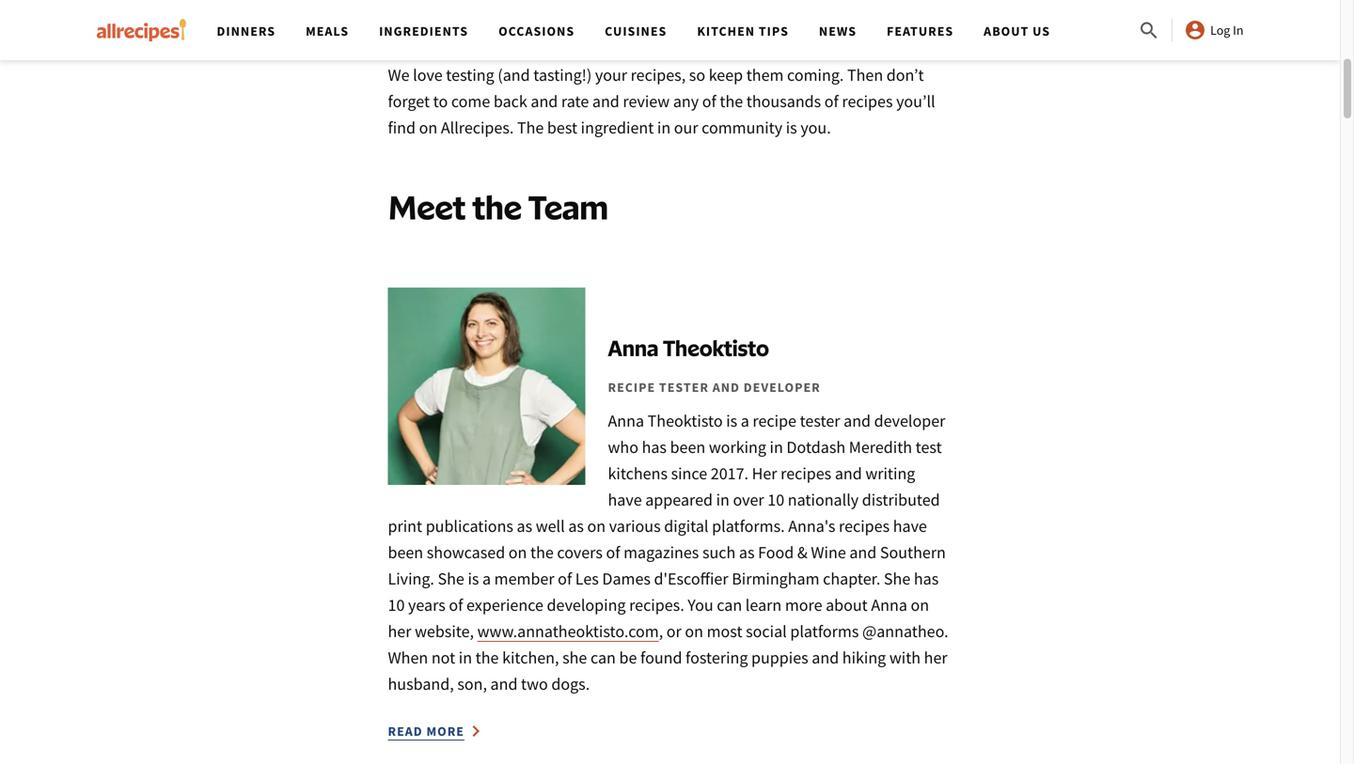 Task type: describe. For each thing, give the bounding box(es) containing it.
experience
[[467, 595, 544, 616]]

2 vertical spatial is
[[468, 569, 479, 590]]

then
[[848, 64, 884, 86]]

or
[[667, 621, 682, 643]]

of up you.
[[825, 91, 839, 112]]

theoktisto for anna theoktisto is a recipe tester and developer who has been working in dotdash meredith test kitchens since 2017. her recipes and writing have appeared in over 10 nationally distributed print publications as well as on various digital platforms. anna's recipes have been showcased on the covers of magazines such as food & wine and southern living. she is a member of les dames d'escoffier birmingham chapter. she has 10 years of experience developing recipes. you can learn more about anna on her website,
[[648, 411, 723, 432]]

don't
[[887, 64, 924, 86]]

wine
[[811, 542, 846, 563]]

and down your
[[593, 91, 620, 112]]

kitchens
[[608, 463, 668, 484]]

in left over
[[716, 490, 730, 511]]

your
[[595, 64, 627, 86]]

back
[[494, 91, 528, 112]]

food
[[758, 542, 794, 563]]

0 vertical spatial been
[[670, 437, 706, 458]]

recipe
[[753, 411, 797, 432]]

recipes inside we love testing (and tasting!) your recipes, so keep them coming. then don't forget to come back and rate and review any of the thousands of recipes you'll find on allrecipes. the best ingredient in our community is you.
[[842, 91, 893, 112]]

and up nationally
[[835, 463, 862, 484]]

2017.
[[711, 463, 749, 484]]

testing
[[446, 64, 495, 86]]

2 horizontal spatial as
[[739, 542, 755, 563]]

meredith
[[849, 437, 913, 458]]

1 horizontal spatial has
[[914, 569, 939, 590]]

1 horizontal spatial have
[[893, 516, 927, 537]]

chapter.
[[823, 569, 881, 590]]

and right tester
[[713, 379, 740, 396]]

0 vertical spatial 10
[[768, 490, 785, 511]]

husband,
[[388, 674, 454, 695]]

anna theoktisto is a recipe tester and developer who has been working in dotdash meredith test kitchens since 2017. her recipes and writing have appeared in over 10 nationally distributed print publications as well as on various digital platforms. anna's recipes have been showcased on the covers of magazines such as food & wine and southern living. she is a member of les dames d'escoffier birmingham chapter. she has 10 years of experience developing recipes. you can learn more about anna on her website,
[[388, 411, 946, 643]]

since
[[671, 463, 708, 484]]

and up "chapter."
[[850, 542, 877, 563]]

developing
[[547, 595, 626, 616]]

community
[[702, 117, 783, 138]]

cuisines link
[[605, 23, 667, 40]]

platforms.
[[712, 516, 785, 537]]

son,
[[457, 674, 487, 695]]

1 vertical spatial a
[[483, 569, 491, 590]]

the
[[517, 117, 544, 138]]

features
[[887, 23, 954, 40]]

who
[[608, 437, 639, 458]]

anna's
[[789, 516, 836, 537]]

on inside , or on most social platforms @annatheo. when not in the kitchen, she can be found fostering puppies and hiking with her husband, son, and two dogs.
[[685, 621, 704, 643]]

various
[[609, 516, 661, 537]]

recipe tester and developer
[[608, 379, 821, 396]]

her inside , or on most social platforms @annatheo. when not in the kitchen, she can be found fostering puppies and hiking with her husband, son, and two dogs.
[[924, 648, 948, 669]]

in inside , or on most social platforms @annatheo. when not in the kitchen, she can be found fostering puppies and hiking with her husband, son, and two dogs.
[[459, 648, 472, 669]]

of right any
[[702, 91, 717, 112]]

her
[[752, 463, 778, 484]]

&
[[798, 542, 808, 563]]

platforms
[[791, 621, 859, 643]]

southern
[[880, 542, 946, 563]]

dinners
[[217, 23, 276, 40]]

www.annatheoktisto.com
[[478, 621, 659, 643]]

les
[[576, 569, 599, 590]]

over
[[733, 490, 765, 511]]

@annatheo.
[[863, 621, 949, 643]]

2 vertical spatial recipes
[[839, 516, 890, 537]]

cuisines
[[605, 23, 667, 40]]

account image
[[1184, 19, 1207, 41]]

anna for anna theoktisto
[[608, 334, 659, 362]]

appeared
[[646, 490, 713, 511]]

kitchen,
[[502, 648, 559, 669]]

them
[[747, 64, 784, 86]]

working
[[709, 437, 767, 458]]

the right meet
[[473, 187, 522, 227]]

learn
[[746, 595, 782, 616]]

tasting!)
[[534, 64, 592, 86]]

log in link
[[1184, 19, 1244, 41]]

on up covers
[[588, 516, 606, 537]]

log
[[1211, 22, 1231, 39]]

come
[[451, 91, 490, 112]]

kitchen tips link
[[697, 23, 789, 40]]

we love testing (and tasting!) your recipes, so keep them coming. then don't forget to come back and rate and review any of the thousands of recipes you'll find on allrecipes. the best ingredient in our community is you.
[[388, 64, 936, 138]]

her inside anna theoktisto is a recipe tester and developer who has been working in dotdash meredith test kitchens since 2017. her recipes and writing have appeared in over 10 nationally distributed print publications as well as on various digital platforms. anna's recipes have been showcased on the covers of magazines such as food & wine and southern living. she is a member of les dames d'escoffier birmingham chapter. she has 10 years of experience developing recipes. you can learn more about anna on her website,
[[388, 621, 412, 643]]

1 vertical spatial more
[[427, 723, 465, 740]]

ingredients
[[379, 23, 469, 40]]

read more link
[[388, 721, 952, 743]]

when
[[388, 648, 428, 669]]

not
[[432, 648, 455, 669]]

such
[[703, 542, 736, 563]]

nationally
[[788, 490, 859, 511]]

read
[[388, 723, 423, 740]]

test
[[916, 437, 942, 458]]

dames
[[602, 569, 651, 590]]

1 horizontal spatial as
[[568, 516, 584, 537]]

review
[[623, 91, 670, 112]]

of up website,
[[449, 595, 463, 616]]

we
[[388, 64, 410, 86]]

distributed
[[862, 490, 940, 511]]

fostering
[[686, 648, 748, 669]]

can inside , or on most social platforms @annatheo. when not in the kitchen, she can be found fostering puppies and hiking with her husband, son, and two dogs.
[[591, 648, 616, 669]]

puppies
[[752, 648, 809, 669]]

she
[[563, 648, 587, 669]]

www.annatheoktisto.com link
[[478, 621, 659, 643]]

to
[[433, 91, 448, 112]]

showcased
[[427, 542, 505, 563]]

tester
[[659, 379, 709, 396]]

print
[[388, 516, 422, 537]]

the inside anna theoktisto is a recipe tester and developer who has been working in dotdash meredith test kitchens since 2017. her recipes and writing have appeared in over 10 nationally distributed print publications as well as on various digital platforms. anna's recipes have been showcased on the covers of magazines such as food & wine and southern living. she is a member of les dames d'escoffier birmingham chapter. she has 10 years of experience developing recipes. you can learn more about anna on her website,
[[531, 542, 554, 563]]

dotdash
[[787, 437, 846, 458]]

log in
[[1211, 22, 1244, 39]]

best
[[547, 117, 578, 138]]

hiking
[[843, 648, 886, 669]]

0 horizontal spatial as
[[517, 516, 533, 537]]



Task type: vqa. For each thing, say whether or not it's contained in the screenshot.
Offers on the bottom of the page
no



Task type: locate. For each thing, give the bounding box(es) containing it.
can inside anna theoktisto is a recipe tester and developer who has been working in dotdash meredith test kitchens since 2017. her recipes and writing have appeared in over 10 nationally distributed print publications as well as on various digital platforms. anna's recipes have been showcased on the covers of magazines such as food & wine and southern living. she is a member of les dames d'escoffier birmingham chapter. she has 10 years of experience developing recipes. you can learn more about anna on her website,
[[717, 595, 742, 616]]

website,
[[415, 621, 474, 643]]

navigation containing dinners
[[202, 0, 1138, 60]]

chevron_right image
[[465, 721, 487, 743]]

her right with
[[924, 648, 948, 669]]

news link
[[819, 23, 857, 40]]

1 she from the left
[[438, 569, 465, 590]]

writing
[[866, 463, 916, 484]]

love
[[413, 64, 443, 86]]

is left you.
[[786, 117, 797, 138]]

recipes down the dotdash
[[781, 463, 832, 484]]

1 vertical spatial has
[[914, 569, 939, 590]]

on up member
[[509, 542, 527, 563]]

1 vertical spatial recipes
[[781, 463, 832, 484]]

1 vertical spatial been
[[388, 542, 423, 563]]

in
[[1233, 22, 1244, 39]]

1 vertical spatial 10
[[388, 595, 405, 616]]

on up @annatheo.
[[911, 595, 930, 616]]

developer
[[744, 379, 821, 396]]

theoktisto inside anna theoktisto is a recipe tester and developer who has been working in dotdash meredith test kitchens since 2017. her recipes and writing have appeared in over 10 nationally distributed print publications as well as on various digital platforms. anna's recipes have been showcased on the covers of magazines such as food & wine and southern living. she is a member of les dames d'escoffier birmingham chapter. she has 10 years of experience developing recipes. you can learn more about anna on her website,
[[648, 411, 723, 432]]

member
[[495, 569, 555, 590]]

more up platforms
[[785, 595, 823, 616]]

0 horizontal spatial she
[[438, 569, 465, 590]]

the inside , or on most social platforms @annatheo. when not in the kitchen, she can be found fostering puppies and hiking with her husband, son, and two dogs.
[[476, 648, 499, 669]]

recipes,
[[631, 64, 686, 86]]

been up the since
[[670, 437, 706, 458]]

1 horizontal spatial her
[[924, 648, 948, 669]]

meet the team
[[388, 187, 609, 227]]

a up working
[[741, 411, 750, 432]]

anna for anna theoktisto is a recipe tester and developer who has been working in dotdash meredith test kitchens since 2017. her recipes and writing have appeared in over 10 nationally distributed print publications as well as on various digital platforms. anna's recipes have been showcased on the covers of magazines such as food & wine and southern living. she is a member of les dames d'escoffier birmingham chapter. she has 10 years of experience developing recipes. you can learn more about anna on her website,
[[608, 411, 644, 432]]

2 she from the left
[[884, 569, 911, 590]]

1 horizontal spatial a
[[741, 411, 750, 432]]

meals
[[306, 23, 349, 40]]

and up the
[[531, 91, 558, 112]]

allrecipes.
[[441, 117, 514, 138]]

recipe
[[608, 379, 656, 396]]

home image
[[96, 19, 187, 41]]

can left be at the left bottom of page
[[591, 648, 616, 669]]

theoktisto
[[663, 334, 769, 362], [648, 411, 723, 432]]

more inside anna theoktisto is a recipe tester and developer who has been working in dotdash meredith test kitchens since 2017. her recipes and writing have appeared in over 10 nationally distributed print publications as well as on various digital platforms. anna's recipes have been showcased on the covers of magazines such as food & wine and southern living. she is a member of les dames d'escoffier birmingham chapter. she has 10 years of experience developing recipes. you can learn more about anna on her website,
[[785, 595, 823, 616]]

has up the kitchens
[[642, 437, 667, 458]]

the up son,
[[476, 648, 499, 669]]

as right well
[[568, 516, 584, 537]]

1 vertical spatial can
[[591, 648, 616, 669]]

keep
[[709, 64, 743, 86]]

and down platforms
[[812, 648, 839, 669]]

you'll
[[897, 91, 936, 112]]

1 horizontal spatial she
[[884, 569, 911, 590]]

news
[[819, 23, 857, 40]]

on
[[419, 117, 438, 138], [588, 516, 606, 537], [509, 542, 527, 563], [911, 595, 930, 616], [685, 621, 704, 643]]

living.
[[388, 569, 435, 590]]

and left two
[[491, 674, 518, 695]]

been down print
[[388, 542, 423, 563]]

about us link
[[984, 23, 1051, 40]]

well
[[536, 516, 565, 537]]

about us
[[984, 23, 1051, 40]]

is up working
[[726, 411, 738, 432]]

is
[[786, 117, 797, 138], [726, 411, 738, 432], [468, 569, 479, 590]]

social
[[746, 621, 787, 643]]

anna up the recipe
[[608, 334, 659, 362]]

ingredients link
[[379, 23, 469, 40]]

theoktisto up the recipe tester and developer
[[663, 334, 769, 362]]

1 vertical spatial is
[[726, 411, 738, 432]]

0 vertical spatial can
[[717, 595, 742, 616]]

0 vertical spatial more
[[785, 595, 823, 616]]

of up dames
[[606, 542, 620, 563]]

she down southern
[[884, 569, 911, 590]]

is inside we love testing (and tasting!) your recipes, so keep them coming. then don't forget to come back and rate and review any of the thousands of recipes you'll find on allrecipes. the best ingredient in our community is you.
[[786, 117, 797, 138]]

covers
[[557, 542, 603, 563]]

in down recipe at the bottom right
[[770, 437, 783, 458]]

as down the platforms.
[[739, 542, 755, 563]]

0 vertical spatial has
[[642, 437, 667, 458]]

0 horizontal spatial is
[[468, 569, 479, 590]]

anna up @annatheo.
[[871, 595, 908, 616]]

the down well
[[531, 542, 554, 563]]

have up southern
[[893, 516, 927, 537]]

1 horizontal spatial more
[[785, 595, 823, 616]]

0 vertical spatial anna
[[608, 334, 659, 362]]

and up meredith
[[844, 411, 871, 432]]

has down southern
[[914, 569, 939, 590]]

read more
[[388, 723, 465, 740]]

recipes down then
[[842, 91, 893, 112]]

more right read
[[427, 723, 465, 740]]

0 horizontal spatial has
[[642, 437, 667, 458]]

recipes.
[[629, 595, 685, 616]]

2 vertical spatial anna
[[871, 595, 908, 616]]

,
[[659, 621, 663, 643]]

0 horizontal spatial been
[[388, 542, 423, 563]]

0 vertical spatial is
[[786, 117, 797, 138]]

anna theoktisto image
[[388, 288, 586, 485]]

10
[[768, 490, 785, 511], [388, 595, 405, 616]]

1 horizontal spatial been
[[670, 437, 706, 458]]

1 vertical spatial her
[[924, 648, 948, 669]]

occasions link
[[499, 23, 575, 40]]

the inside we love testing (and tasting!) your recipes, so keep them coming. then don't forget to come back and rate and review any of the thousands of recipes you'll find on allrecipes. the best ingredient in our community is you.
[[720, 91, 743, 112]]

she down showcased
[[438, 569, 465, 590]]

0 vertical spatial a
[[741, 411, 750, 432]]

digital
[[664, 516, 709, 537]]

ingredient
[[581, 117, 654, 138]]

tester
[[800, 411, 841, 432]]

her up when
[[388, 621, 412, 643]]

0 vertical spatial recipes
[[842, 91, 893, 112]]

0 horizontal spatial can
[[591, 648, 616, 669]]

in inside we love testing (and tasting!) your recipes, so keep them coming. then don't forget to come back and rate and review any of the thousands of recipes you'll find on allrecipes. the best ingredient in our community is you.
[[657, 117, 671, 138]]

found
[[641, 648, 682, 669]]

search image
[[1138, 19, 1161, 42]]

on inside we love testing (and tasting!) your recipes, so keep them coming. then don't forget to come back and rate and review any of the thousands of recipes you'll find on allrecipes. the best ingredient in our community is you.
[[419, 117, 438, 138]]

can
[[717, 595, 742, 616], [591, 648, 616, 669]]

have up various
[[608, 490, 642, 511]]

occasions
[[499, 23, 575, 40]]

1 vertical spatial theoktisto
[[648, 411, 723, 432]]

years
[[408, 595, 446, 616]]

1 vertical spatial have
[[893, 516, 927, 537]]

recipes up wine
[[839, 516, 890, 537]]

10 down living.
[[388, 595, 405, 616]]

in
[[657, 117, 671, 138], [770, 437, 783, 458], [716, 490, 730, 511], [459, 648, 472, 669]]

0 vertical spatial theoktisto
[[663, 334, 769, 362]]

with
[[890, 648, 921, 669]]

the down keep
[[720, 91, 743, 112]]

1 vertical spatial anna
[[608, 411, 644, 432]]

a
[[741, 411, 750, 432], [483, 569, 491, 590]]

is down showcased
[[468, 569, 479, 590]]

in left our
[[657, 117, 671, 138]]

0 horizontal spatial more
[[427, 723, 465, 740]]

a up experience
[[483, 569, 491, 590]]

anna up the who
[[608, 411, 644, 432]]

any
[[673, 91, 699, 112]]

of left les
[[558, 569, 572, 590]]

0 horizontal spatial her
[[388, 621, 412, 643]]

dogs.
[[552, 674, 590, 695]]

meals link
[[306, 23, 349, 40]]

dinners link
[[217, 23, 276, 40]]

publications
[[426, 516, 514, 537]]

developer
[[875, 411, 946, 432]]

navigation
[[202, 0, 1138, 60]]

in right not
[[459, 648, 472, 669]]

10 right over
[[768, 490, 785, 511]]

1 horizontal spatial can
[[717, 595, 742, 616]]

forget
[[388, 91, 430, 112]]

two
[[521, 674, 548, 695]]

features link
[[887, 23, 954, 40]]

0 vertical spatial her
[[388, 621, 412, 643]]

team
[[529, 187, 609, 227]]

on right find
[[419, 117, 438, 138]]

0 vertical spatial have
[[608, 490, 642, 511]]

kitchen tips
[[697, 23, 789, 40]]

0 horizontal spatial have
[[608, 490, 642, 511]]

1 horizontal spatial is
[[726, 411, 738, 432]]

magazines
[[624, 542, 699, 563]]

theoktisto down tester
[[648, 411, 723, 432]]

more
[[785, 595, 823, 616], [427, 723, 465, 740]]

0 horizontal spatial a
[[483, 569, 491, 590]]

you.
[[801, 117, 831, 138]]

1 horizontal spatial 10
[[768, 490, 785, 511]]

2 horizontal spatial is
[[786, 117, 797, 138]]

as left well
[[517, 516, 533, 537]]

meet
[[388, 187, 466, 227]]

her
[[388, 621, 412, 643], [924, 648, 948, 669]]

been
[[670, 437, 706, 458], [388, 542, 423, 563]]

, or on most social platforms @annatheo. when not in the kitchen, she can be found fostering puppies and hiking with her husband, son, and two dogs.
[[388, 621, 949, 695]]

can up "most"
[[717, 595, 742, 616]]

on right or
[[685, 621, 704, 643]]

theoktisto for anna theoktisto
[[663, 334, 769, 362]]

most
[[707, 621, 743, 643]]

(and
[[498, 64, 530, 86]]

has
[[642, 437, 667, 458], [914, 569, 939, 590]]

0 horizontal spatial 10
[[388, 595, 405, 616]]



